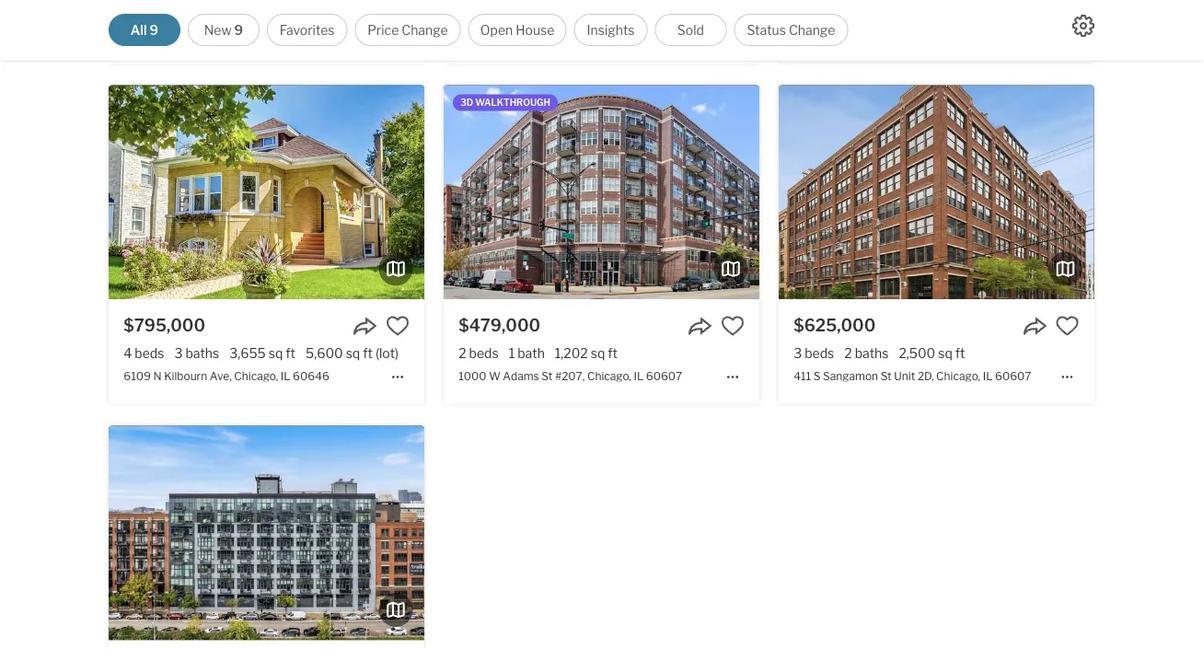 Task type: locate. For each thing, give the bounding box(es) containing it.
1 horizontal spatial 3 beds
[[794, 346, 834, 362]]

ft right 1,202
[[608, 346, 618, 362]]

1 favorite button checkbox from the left
[[386, 315, 410, 338]]

st left unit
[[881, 370, 892, 383]]

New radio
[[188, 14, 259, 46]]

chicago, right 2d,
[[937, 370, 981, 383]]

3 beds for 1,793 sq ft
[[124, 5, 164, 21]]

beds
[[135, 5, 164, 21], [470, 5, 500, 21], [135, 346, 164, 362], [469, 346, 499, 362], [805, 346, 834, 362]]

ft for 7,500 sq ft (lot)
[[708, 5, 718, 21]]

option group containing all
[[108, 14, 848, 46]]

ft for 2,500 sq ft
[[956, 346, 965, 362]]

0 vertical spatial 2 baths
[[174, 5, 219, 21]]

2 baths up sangamon on the right bottom
[[845, 346, 889, 362]]

ft up 60638 at top left
[[282, 5, 292, 21]]

option group
[[108, 14, 848, 46]]

2 baths for 2,500 sq ft
[[845, 346, 889, 362]]

baths up sangamon on the right bottom
[[855, 346, 889, 362]]

sq
[[265, 5, 279, 21], [615, 5, 629, 21], [691, 5, 706, 21], [269, 346, 283, 362], [346, 346, 360, 362], [591, 346, 605, 362], [938, 346, 953, 362]]

1 horizontal spatial favorite button checkbox
[[1056, 315, 1080, 338]]

3,655 sq ft
[[229, 346, 296, 362]]

ave,
[[189, 29, 211, 42], [551, 29, 573, 42], [210, 370, 232, 383]]

adams
[[503, 370, 539, 383]]

60638
[[272, 29, 309, 42]]

Status Change radio
[[734, 14, 848, 46]]

3 beds for 2,500 sq ft
[[794, 346, 834, 362]]

insights
[[587, 22, 635, 38]]

sq up insights
[[615, 5, 629, 21]]

walkthrough
[[475, 97, 551, 108]]

1 horizontal spatial 2 baths
[[845, 346, 889, 362]]

0 vertical spatial s
[[158, 29, 165, 42]]

2 9 from the left
[[234, 22, 243, 38]]

1 horizontal spatial st
[[881, 370, 892, 383]]

chicago, down 1,793
[[214, 29, 258, 42]]

status change
[[747, 22, 835, 38]]

9 right all
[[150, 22, 158, 38]]

ft for 3,450 sq ft
[[632, 5, 642, 21]]

3 up kilbourn
[[174, 346, 183, 362]]

ft up 60630
[[632, 5, 642, 21]]

0 horizontal spatial st
[[542, 370, 553, 383]]

w right 5051
[[488, 29, 500, 42]]

2 change from the left
[[789, 22, 835, 38]]

3 for 1,793 sq ft
[[124, 5, 132, 21]]

change inside status change 'radio'
[[789, 22, 835, 38]]

0 horizontal spatial 2
[[174, 5, 182, 21]]

chicago, for 60646
[[234, 370, 278, 383]]

ft for 5,600 sq ft (lot)
[[363, 346, 373, 362]]

2,500
[[899, 346, 936, 362]]

ft for 3,655 sq ft
[[286, 346, 296, 362]]

0 horizontal spatial 9
[[150, 22, 158, 38]]

0 vertical spatial 3 beds
[[124, 5, 164, 21]]

baths for 3,655 sq ft
[[185, 346, 219, 362]]

beds for $479,000
[[469, 346, 499, 362]]

s
[[158, 29, 165, 42], [814, 370, 821, 383]]

il right #207,
[[634, 370, 644, 383]]

n
[[153, 370, 162, 383]]

balmoral
[[502, 29, 548, 42]]

$625,000
[[794, 315, 876, 336]]

11835 s bell ave, chicago, il 60638
[[124, 29, 309, 42]]

1,793
[[229, 5, 262, 21]]

chicago,
[[214, 29, 258, 42], [575, 29, 619, 42], [234, 370, 278, 383], [587, 370, 632, 383], [937, 370, 981, 383]]

2 horizontal spatial 2
[[845, 346, 852, 362]]

0.25
[[302, 5, 330, 21]]

il left 60646
[[281, 370, 291, 383]]

change right status
[[789, 22, 835, 38]]

ft right 7,500
[[708, 5, 718, 21]]

favorite button checkbox
[[386, 315, 410, 338], [1056, 315, 1080, 338]]

ft right 2,500 on the bottom right
[[956, 346, 965, 362]]

60607
[[646, 370, 683, 383], [995, 370, 1032, 383]]

open
[[481, 22, 513, 38]]

2.5
[[510, 5, 529, 21]]

w
[[488, 29, 500, 42], [489, 370, 501, 383]]

3 up all
[[124, 5, 132, 21]]

1 horizontal spatial s
[[814, 370, 821, 383]]

listing
[[911, 9, 952, 27]]

0 horizontal spatial 2 baths
[[174, 5, 219, 21]]

0 horizontal spatial 3
[[124, 5, 132, 21]]

1 horizontal spatial change
[[789, 22, 835, 38]]

baths up house
[[531, 5, 565, 21]]

1
[[509, 346, 515, 362]]

1 9 from the left
[[150, 22, 158, 38]]

change
[[402, 22, 448, 38], [789, 22, 835, 38]]

acre
[[332, 5, 359, 21]]

new
[[204, 22, 232, 38]]

beds for $625,000
[[805, 346, 834, 362]]

0 horizontal spatial favorite button image
[[721, 315, 745, 338]]

4 beds
[[124, 346, 164, 362]]

1 vertical spatial s
[[814, 370, 821, 383]]

ave, for 2.5 baths
[[551, 29, 573, 42]]

Open House radio
[[468, 14, 567, 46]]

1 vertical spatial 2 baths
[[845, 346, 889, 362]]

baths up new
[[185, 5, 219, 21]]

all 9
[[131, 22, 158, 38]]

3 beds
[[124, 5, 164, 21], [794, 346, 834, 362]]

s for 11835
[[158, 29, 165, 42]]

411 s sangamon st unit 2d, chicago, il 60607
[[794, 370, 1032, 383]]

il down 1,793 sq ft
[[260, 29, 270, 42]]

bell
[[167, 29, 187, 42]]

3 up 411 at the right
[[794, 346, 802, 362]]

4
[[124, 346, 132, 362]]

9
[[150, 22, 158, 38], [234, 22, 243, 38]]

photo of 411 s sangamon st unit 2d, chicago, il 60607 image
[[779, 85, 1095, 300]]

9 for all 9
[[150, 22, 158, 38]]

photo of 1224 w van buren st #603, chicago, il 60607 image
[[109, 426, 424, 641]]

w for 1000
[[489, 370, 501, 383]]

9 inside all radio
[[150, 22, 158, 38]]

baths up kilbourn
[[185, 346, 219, 362]]

ft right "5,600"
[[363, 346, 373, 362]]

ave, down 2.5 baths on the top of page
[[551, 29, 573, 42]]

s right 411 at the right
[[814, 370, 821, 383]]

1,793 sq ft
[[229, 5, 292, 21]]

sq for 1,793
[[265, 5, 279, 21]]

sq up the sold
[[691, 5, 706, 21]]

ft up 60646
[[286, 346, 296, 362]]

2 baths up new
[[174, 5, 219, 21]]

ft
[[282, 5, 292, 21], [632, 5, 642, 21], [708, 5, 718, 21], [286, 346, 296, 362], [363, 346, 373, 362], [608, 346, 618, 362], [956, 346, 965, 362]]

chicago, down 3,655 sq ft
[[234, 370, 278, 383]]

$795,000
[[124, 315, 205, 336]]

beds up open
[[470, 5, 500, 21]]

2 horizontal spatial 3
[[794, 346, 802, 362]]

baths for 2,500 sq ft
[[855, 346, 889, 362]]

1 vertical spatial 3 beds
[[794, 346, 834, 362]]

1 horizontal spatial 3
[[174, 346, 183, 362]]

2 for 1,793 sq ft
[[174, 5, 182, 21]]

change inside the "price change" radio
[[402, 22, 448, 38]]

0 horizontal spatial change
[[402, 22, 448, 38]]

(lot)
[[361, 5, 385, 21], [721, 5, 744, 21], [376, 346, 399, 362]]

5051 w balmoral ave, chicago, il 60630
[[459, 29, 671, 42]]

beds up 411 at the right
[[805, 346, 834, 362]]

sq right "5,600"
[[346, 346, 360, 362]]

0 vertical spatial w
[[488, 29, 500, 42]]

9 down 1,793
[[234, 22, 243, 38]]

1 horizontal spatial 9
[[234, 22, 243, 38]]

1,202
[[555, 346, 588, 362]]

baths for 3,450 sq ft
[[531, 5, 565, 21]]

0 horizontal spatial favorite button checkbox
[[386, 315, 410, 338]]

0 horizontal spatial s
[[158, 29, 165, 42]]

sq for 5,600
[[346, 346, 360, 362]]

sq right 1,793
[[265, 5, 279, 21]]

il
[[260, 29, 270, 42], [621, 29, 631, 42], [281, 370, 291, 383], [634, 370, 644, 383], [983, 370, 993, 383]]

st for $625,000
[[881, 370, 892, 383]]

photo of 6109 n kilbourn ave, chicago, il 60646 image
[[109, 85, 424, 300]]

3,655
[[229, 346, 266, 362]]

st
[[542, 370, 553, 383], [881, 370, 892, 383]]

2 baths
[[174, 5, 219, 21], [845, 346, 889, 362]]

2 st from the left
[[881, 370, 892, 383]]

beds for $795,000
[[135, 346, 164, 362]]

1 st from the left
[[542, 370, 553, 383]]

favorite button image for $479,000
[[721, 315, 745, 338]]

1 favorite button image from the left
[[721, 315, 745, 338]]

60630
[[634, 29, 671, 42]]

all
[[131, 22, 147, 38]]

consultation
[[956, 9, 1041, 27]]

2 favorite button image from the left
[[1056, 315, 1080, 338]]

7,500
[[652, 5, 689, 21]]

w right 1000
[[489, 370, 501, 383]]

2 60607 from the left
[[995, 370, 1032, 383]]

3,450 sq ft
[[575, 5, 642, 21]]

new 9
[[204, 22, 243, 38]]

3d walkthrough
[[461, 97, 551, 108]]

1 horizontal spatial favorite button image
[[1056, 315, 1080, 338]]

2
[[174, 5, 182, 21], [459, 346, 466, 362], [845, 346, 852, 362]]

#207,
[[555, 370, 585, 383]]

favorite button image for $625,000
[[1056, 315, 1080, 338]]

411
[[794, 370, 811, 383]]

sq right 1,202
[[591, 346, 605, 362]]

1,202 sq ft
[[555, 346, 618, 362]]

ft for 1,202 sq ft
[[608, 346, 618, 362]]

ave, down 3 baths
[[210, 370, 232, 383]]

change right price
[[402, 22, 448, 38]]

60646
[[293, 370, 330, 383]]

chicago, down 1,202 sq ft
[[587, 370, 632, 383]]

beds up 1000
[[469, 346, 499, 362]]

3
[[124, 5, 132, 21], [174, 346, 183, 362], [794, 346, 802, 362]]

Price Change radio
[[355, 14, 461, 46]]

sq right 2,500 on the bottom right
[[938, 346, 953, 362]]

house
[[516, 22, 555, 38]]

2 up sangamon on the right bottom
[[845, 346, 852, 362]]

2 up 1000
[[459, 346, 466, 362]]

2 favorite button checkbox from the left
[[1056, 315, 1080, 338]]

3 beds up all 9
[[124, 5, 164, 21]]

chicago, down 3,450
[[575, 29, 619, 42]]

favorite button image
[[721, 315, 745, 338], [1056, 315, 1080, 338]]

beds right 4
[[135, 346, 164, 362]]

2 baths for 1,793 sq ft
[[174, 5, 219, 21]]

2 up bell
[[174, 5, 182, 21]]

9 for new 9
[[234, 22, 243, 38]]

1 vertical spatial w
[[489, 370, 501, 383]]

2 for 2,500 sq ft
[[845, 346, 852, 362]]

st left #207,
[[542, 370, 553, 383]]

1 change from the left
[[402, 22, 448, 38]]

1 60607 from the left
[[646, 370, 683, 383]]

baths
[[185, 5, 219, 21], [531, 5, 565, 21], [185, 346, 219, 362], [855, 346, 889, 362]]

favorites
[[280, 22, 335, 38]]

change for status change
[[789, 22, 835, 38]]

0 horizontal spatial 3 beds
[[124, 5, 164, 21]]

9 inside new option
[[234, 22, 243, 38]]

s left bell
[[158, 29, 165, 42]]

0 horizontal spatial 60607
[[646, 370, 683, 383]]

1 horizontal spatial 60607
[[995, 370, 1032, 383]]

3 beds up 411 at the right
[[794, 346, 834, 362]]

favorite button checkbox for $625,000
[[1056, 315, 1080, 338]]

ave, right bell
[[189, 29, 211, 42]]

sq right 3,655
[[269, 346, 283, 362]]

il left 60630
[[621, 29, 631, 42]]

3,450
[[575, 5, 612, 21]]

ave, for 2 baths
[[189, 29, 211, 42]]

chicago, for 60638
[[214, 29, 258, 42]]

3d
[[461, 97, 473, 108]]



Task type: describe. For each thing, give the bounding box(es) containing it.
Favorites radio
[[267, 14, 347, 46]]

11835
[[124, 29, 156, 42]]

change for price change
[[402, 22, 448, 38]]

photo of 1000 w adams st #207, chicago, il 60607 image
[[444, 85, 759, 300]]

$479,000
[[459, 315, 541, 336]]

1 bath
[[509, 346, 545, 362]]

bath
[[518, 346, 545, 362]]

kilbourn
[[164, 370, 207, 383]]

il right 2d,
[[983, 370, 993, 383]]

6
[[459, 5, 467, 21]]

3 for 2,500 sq ft
[[794, 346, 802, 362]]

favorite button checkbox for $795,000
[[386, 315, 410, 338]]

1000
[[459, 370, 487, 383]]

2 beds
[[459, 346, 499, 362]]

1 horizontal spatial 2
[[459, 346, 466, 362]]

sq for 7,500
[[691, 5, 706, 21]]

beds up all 9
[[135, 5, 164, 21]]

sold
[[678, 22, 704, 38]]

7,500 sq ft (lot)
[[652, 5, 744, 21]]

2.5 baths
[[510, 5, 565, 21]]

ft for 1,793 sq ft
[[282, 5, 292, 21]]

favorite button image
[[386, 315, 410, 338]]

a
[[900, 9, 908, 27]]

sangamon
[[823, 370, 879, 383]]

(lot) for 5,600 sq ft (lot)
[[376, 346, 399, 362]]

favorite button checkbox
[[721, 315, 745, 338]]

s for 411
[[814, 370, 821, 383]]

schedule
[[833, 9, 897, 27]]

il for 60630
[[621, 29, 631, 42]]

schedule a listing consultation
[[833, 9, 1041, 27]]

(lot) for 7,500 sq ft (lot)
[[721, 5, 744, 21]]

Insights radio
[[574, 14, 648, 46]]

price change
[[368, 22, 448, 38]]

chicago, for 60630
[[575, 29, 619, 42]]

baths for 1,793 sq ft
[[185, 5, 219, 21]]

sq for 3,450
[[615, 5, 629, 21]]

w for 5051
[[488, 29, 500, 42]]

1000 w adams st #207, chicago, il 60607
[[459, 370, 683, 383]]

6 beds
[[459, 5, 500, 21]]

price
[[368, 22, 399, 38]]

6109
[[124, 370, 151, 383]]

2d,
[[918, 370, 934, 383]]

status
[[747, 22, 786, 38]]

sq for 2,500
[[938, 346, 953, 362]]

3 baths
[[174, 346, 219, 362]]

open house
[[481, 22, 555, 38]]

sq for 3,655
[[269, 346, 283, 362]]

5,600
[[306, 346, 343, 362]]

sq for 1,202
[[591, 346, 605, 362]]

Sold radio
[[655, 14, 727, 46]]

unit
[[894, 370, 916, 383]]

il for 60646
[[281, 370, 291, 383]]

5,600 sq ft (lot)
[[306, 346, 399, 362]]

2,500 sq ft
[[899, 346, 965, 362]]

0.25 acre (lot)
[[302, 5, 385, 21]]

6109 n kilbourn ave, chicago, il 60646
[[124, 370, 330, 383]]

il for 60638
[[260, 29, 270, 42]]

All radio
[[108, 14, 180, 46]]

5051
[[459, 29, 486, 42]]

st for $479,000
[[542, 370, 553, 383]]



Task type: vqa. For each thing, say whether or not it's contained in the screenshot.
the "(lot)"
yes



